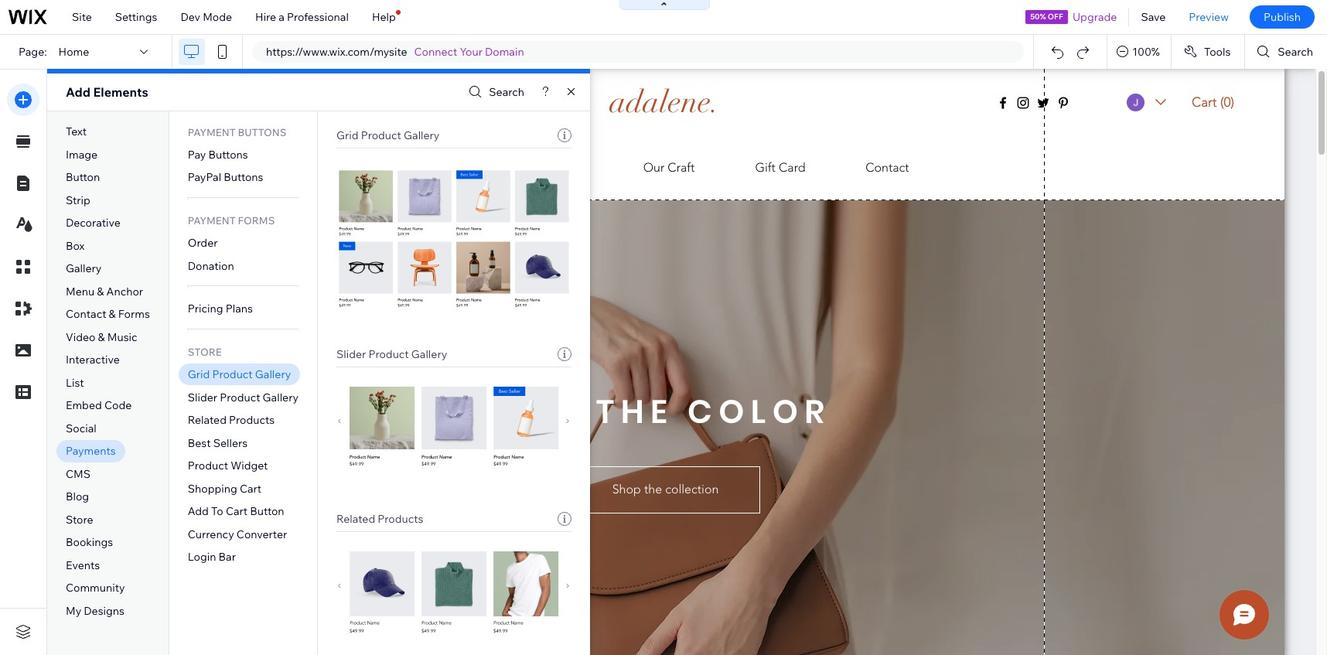 Task type: locate. For each thing, give the bounding box(es) containing it.
2 vertical spatial buttons
[[224, 170, 263, 184]]

buttons for paypal buttons
[[224, 170, 263, 184]]

off
[[1048, 12, 1064, 22]]

0 horizontal spatial add
[[66, 84, 90, 100]]

1 horizontal spatial button
[[250, 505, 284, 519]]

help
[[372, 10, 396, 24]]

grid product gallery
[[337, 128, 440, 142], [188, 368, 291, 382]]

bar
[[219, 550, 236, 564]]

0 vertical spatial search
[[1278, 45, 1314, 59]]

publish button
[[1250, 5, 1315, 29]]

code
[[104, 399, 132, 413]]

pricing plans
[[188, 302, 253, 316]]

a
[[279, 10, 285, 24]]

1 vertical spatial related
[[337, 512, 375, 526]]

list
[[66, 376, 84, 390]]

buttons
[[238, 126, 287, 138], [209, 148, 248, 161], [224, 170, 263, 184]]

1 vertical spatial &
[[109, 307, 116, 321]]

video & music
[[66, 330, 137, 344]]

cms
[[66, 467, 91, 481]]

button down 'image'
[[66, 170, 100, 184]]

slider product gallery
[[337, 347, 447, 361], [188, 391, 299, 404]]

0 vertical spatial buttons
[[238, 126, 287, 138]]

text
[[66, 125, 87, 139]]

0 vertical spatial products
[[229, 413, 275, 427]]

related
[[188, 413, 227, 427], [337, 512, 375, 526]]

blog
[[66, 490, 89, 504]]

button
[[66, 170, 100, 184], [250, 505, 284, 519]]

events
[[66, 559, 100, 573]]

settings
[[115, 10, 157, 24]]

& right video
[[98, 330, 105, 344]]

1 horizontal spatial products
[[378, 512, 424, 526]]

1 horizontal spatial grid product gallery
[[337, 128, 440, 142]]

search button down domain
[[465, 81, 525, 103]]

0 vertical spatial add
[[66, 84, 90, 100]]

0 vertical spatial grid
[[337, 128, 359, 142]]

1 vertical spatial cart
[[226, 505, 248, 519]]

store down 'pricing'
[[188, 346, 222, 358]]

1 horizontal spatial slider product gallery
[[337, 347, 447, 361]]

paypal
[[188, 170, 221, 184]]

upgrade
[[1073, 10, 1118, 24]]

0 vertical spatial button
[[66, 170, 100, 184]]

0 vertical spatial search button
[[1246, 35, 1328, 69]]

add for add to cart button
[[188, 505, 209, 519]]

1 horizontal spatial search
[[1278, 45, 1314, 59]]

1 vertical spatial products
[[378, 512, 424, 526]]

0 horizontal spatial store
[[66, 513, 93, 527]]

contact & forms
[[66, 307, 150, 321]]

add up the text
[[66, 84, 90, 100]]

currency
[[188, 528, 234, 542]]

0 vertical spatial payment
[[188, 126, 236, 138]]

converter
[[237, 528, 287, 542]]

menu
[[66, 285, 95, 298]]

buttons up 'paypal buttons'
[[209, 148, 248, 161]]

100% button
[[1108, 35, 1171, 69]]

1 vertical spatial forms
[[118, 307, 150, 321]]

menu & anchor
[[66, 285, 143, 298]]

product
[[361, 128, 401, 142], [369, 347, 409, 361], [212, 368, 253, 382], [220, 391, 260, 404], [188, 459, 228, 473]]

professional
[[287, 10, 349, 24]]

https://www.wix.com/mysite connect your domain
[[266, 45, 524, 59]]

add for add elements
[[66, 84, 90, 100]]

box
[[66, 239, 85, 253]]

video
[[66, 330, 96, 344]]

0 horizontal spatial slider product gallery
[[188, 391, 299, 404]]

2 payment from the top
[[188, 215, 236, 227]]

forms down 'paypal buttons'
[[238, 215, 275, 227]]

search button
[[1246, 35, 1328, 69], [465, 81, 525, 103]]

1 vertical spatial related products
[[337, 512, 424, 526]]

1 vertical spatial slider product gallery
[[188, 391, 299, 404]]

button up converter
[[250, 505, 284, 519]]

preview button
[[1178, 0, 1241, 34]]

dev
[[181, 10, 200, 24]]

0 vertical spatial grid product gallery
[[337, 128, 440, 142]]

0 horizontal spatial search button
[[465, 81, 525, 103]]

forms
[[238, 215, 275, 227], [118, 307, 150, 321]]

add left to
[[188, 505, 209, 519]]

hire
[[255, 10, 276, 24]]

1 horizontal spatial related
[[337, 512, 375, 526]]

1 payment from the top
[[188, 126, 236, 138]]

site
[[72, 10, 92, 24]]

cart right to
[[226, 505, 248, 519]]

add
[[66, 84, 90, 100], [188, 505, 209, 519]]

payment buttons
[[188, 126, 287, 138]]

payment
[[188, 126, 236, 138], [188, 215, 236, 227]]

1 vertical spatial grid product gallery
[[188, 368, 291, 382]]

& right menu
[[97, 285, 104, 298]]

search down domain
[[489, 85, 525, 99]]

1 vertical spatial slider
[[188, 391, 217, 404]]

cart down widget
[[240, 482, 262, 496]]

currency converter
[[188, 528, 287, 542]]

buttons up pay buttons
[[238, 126, 287, 138]]

music
[[107, 330, 137, 344]]

0 horizontal spatial products
[[229, 413, 275, 427]]

store down blog
[[66, 513, 93, 527]]

0 vertical spatial forms
[[238, 215, 275, 227]]

50%
[[1031, 12, 1046, 22]]

payments
[[66, 444, 116, 458]]

gallery
[[404, 128, 440, 142], [66, 262, 102, 276], [411, 347, 447, 361], [255, 368, 291, 382], [263, 391, 299, 404]]

store
[[188, 346, 222, 358], [66, 513, 93, 527]]

0 horizontal spatial search
[[489, 85, 525, 99]]

50% off
[[1031, 12, 1064, 22]]

1 horizontal spatial related products
[[337, 512, 424, 526]]

forms down anchor
[[118, 307, 150, 321]]

& down "menu & anchor" on the top of the page
[[109, 307, 116, 321]]

2 vertical spatial &
[[98, 330, 105, 344]]

search button down publish button
[[1246, 35, 1328, 69]]

payment up pay buttons
[[188, 126, 236, 138]]

&
[[97, 285, 104, 298], [109, 307, 116, 321], [98, 330, 105, 344]]

1 vertical spatial buttons
[[209, 148, 248, 161]]

cart
[[240, 482, 262, 496], [226, 505, 248, 519]]

1 vertical spatial search button
[[465, 81, 525, 103]]

1 vertical spatial grid
[[188, 368, 210, 382]]

1 vertical spatial payment
[[188, 215, 236, 227]]

save
[[1142, 10, 1166, 24]]

0 horizontal spatial button
[[66, 170, 100, 184]]

buttons for pay buttons
[[209, 148, 248, 161]]

related products
[[188, 413, 275, 427], [337, 512, 424, 526]]

products
[[229, 413, 275, 427], [378, 512, 424, 526]]

connect
[[414, 45, 458, 59]]

buttons for payment buttons
[[238, 126, 287, 138]]

shopping
[[188, 482, 237, 496]]

1 vertical spatial store
[[66, 513, 93, 527]]

search
[[1278, 45, 1314, 59], [489, 85, 525, 99]]

tools button
[[1172, 35, 1245, 69]]

1 horizontal spatial slider
[[337, 347, 366, 361]]

search down publish
[[1278, 45, 1314, 59]]

payment up order
[[188, 215, 236, 227]]

login bar
[[188, 550, 236, 564]]

1 vertical spatial add
[[188, 505, 209, 519]]

your
[[460, 45, 483, 59]]

& for contact
[[109, 307, 116, 321]]

0 horizontal spatial forms
[[118, 307, 150, 321]]

1 horizontal spatial store
[[188, 346, 222, 358]]

decorative
[[66, 216, 121, 230]]

0 vertical spatial &
[[97, 285, 104, 298]]

login
[[188, 550, 216, 564]]

grid
[[337, 128, 359, 142], [188, 368, 210, 382]]

1 horizontal spatial add
[[188, 505, 209, 519]]

slider
[[337, 347, 366, 361], [188, 391, 217, 404]]

0 horizontal spatial related products
[[188, 413, 275, 427]]

buttons down pay buttons
[[224, 170, 263, 184]]

0 horizontal spatial related
[[188, 413, 227, 427]]

payment for payment buttons
[[188, 126, 236, 138]]



Task type: describe. For each thing, give the bounding box(es) containing it.
embed
[[66, 399, 102, 413]]

add elements
[[66, 84, 148, 100]]

payment for payment forms
[[188, 215, 236, 227]]

payment forms
[[188, 215, 275, 227]]

1 horizontal spatial search button
[[1246, 35, 1328, 69]]

hire a professional
[[255, 10, 349, 24]]

preview
[[1189, 10, 1229, 24]]

dev mode
[[181, 10, 232, 24]]

paypal buttons
[[188, 170, 263, 184]]

product widget
[[188, 459, 268, 473]]

contact
[[66, 307, 106, 321]]

domain
[[485, 45, 524, 59]]

1 vertical spatial button
[[250, 505, 284, 519]]

0 vertical spatial slider product gallery
[[337, 347, 447, 361]]

bookings
[[66, 536, 113, 550]]

best
[[188, 436, 211, 450]]

publish
[[1264, 10, 1301, 24]]

0 vertical spatial related
[[188, 413, 227, 427]]

1 vertical spatial search
[[489, 85, 525, 99]]

designs
[[84, 604, 125, 618]]

image
[[66, 148, 98, 161]]

0 vertical spatial related products
[[188, 413, 275, 427]]

embed code
[[66, 399, 132, 413]]

plans
[[226, 302, 253, 316]]

pay
[[188, 148, 206, 161]]

to
[[211, 505, 223, 519]]

save button
[[1130, 0, 1178, 34]]

1 horizontal spatial grid
[[337, 128, 359, 142]]

strip
[[66, 193, 90, 207]]

pay buttons
[[188, 148, 248, 161]]

& for video
[[98, 330, 105, 344]]

my
[[66, 604, 81, 618]]

0 vertical spatial cart
[[240, 482, 262, 496]]

community
[[66, 581, 125, 595]]

my designs
[[66, 604, 125, 618]]

social
[[66, 422, 96, 435]]

elements
[[93, 84, 148, 100]]

home
[[58, 45, 89, 59]]

widget
[[231, 459, 268, 473]]

best sellers
[[188, 436, 248, 450]]

pricing
[[188, 302, 223, 316]]

1 horizontal spatial forms
[[238, 215, 275, 227]]

0 horizontal spatial slider
[[188, 391, 217, 404]]

0 vertical spatial slider
[[337, 347, 366, 361]]

order
[[188, 236, 218, 250]]

0 horizontal spatial grid
[[188, 368, 210, 382]]

donation
[[188, 259, 234, 273]]

https://www.wix.com/mysite
[[266, 45, 407, 59]]

tools
[[1205, 45, 1231, 59]]

anchor
[[106, 285, 143, 298]]

0 horizontal spatial grid product gallery
[[188, 368, 291, 382]]

0 vertical spatial store
[[188, 346, 222, 358]]

shopping cart
[[188, 482, 262, 496]]

add to cart button
[[188, 505, 284, 519]]

sellers
[[213, 436, 248, 450]]

100%
[[1133, 45, 1160, 59]]

interactive
[[66, 353, 120, 367]]

mode
[[203, 10, 232, 24]]

& for menu
[[97, 285, 104, 298]]



Task type: vqa. For each thing, say whether or not it's contained in the screenshot.
right Search "button"
yes



